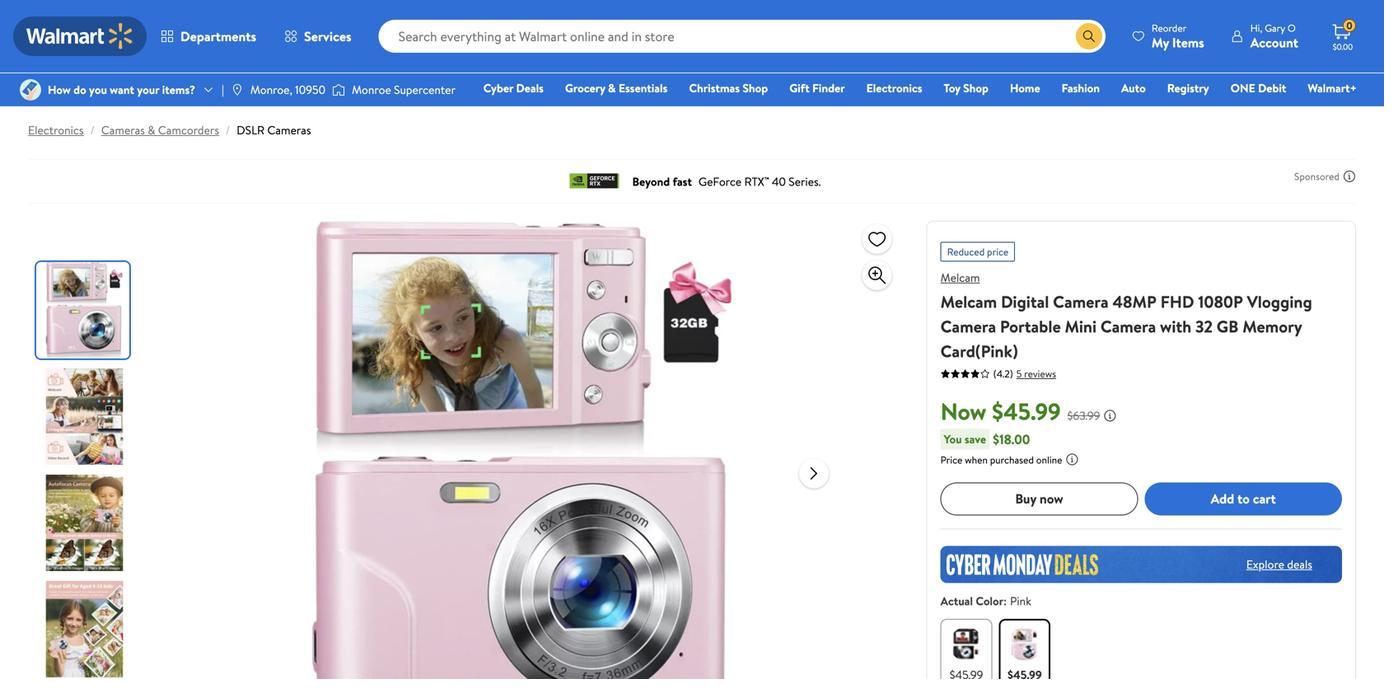 Task type: vqa. For each thing, say whether or not it's contained in the screenshot.
Update query to leather sofa cleaner icon
no



Task type: locate. For each thing, give the bounding box(es) containing it.
toy shop
[[944, 80, 989, 96]]

/ left the dslr
[[226, 122, 230, 138]]

electronics link
[[859, 79, 930, 97], [28, 122, 84, 138]]

cyber
[[484, 80, 513, 96]]

electronics for electronics
[[867, 80, 923, 96]]

1 cameras from the left
[[101, 122, 145, 138]]

your
[[137, 82, 159, 98]]

auto
[[1122, 80, 1146, 96]]

actual
[[941, 593, 973, 609]]

home
[[1010, 80, 1040, 96]]

electronics link left toy
[[859, 79, 930, 97]]

0 horizontal spatial cameras
[[101, 122, 145, 138]]

fashion link
[[1054, 79, 1108, 97]]

cameras down want
[[101, 122, 145, 138]]

5 reviews link
[[1013, 367, 1056, 381]]

now $45.99
[[941, 395, 1061, 427]]

0 horizontal spatial shop
[[743, 80, 768, 96]]

|
[[222, 82, 224, 98]]

cameras
[[101, 122, 145, 138], [267, 122, 311, 138]]

memory
[[1243, 315, 1302, 338]]

shop inside christmas shop link
[[743, 80, 768, 96]]

1 horizontal spatial cameras
[[267, 122, 311, 138]]

now
[[941, 395, 987, 427]]

1 shop from the left
[[743, 80, 768, 96]]

toy
[[944, 80, 961, 96]]

1 vertical spatial electronics link
[[28, 122, 84, 138]]

grocery & essentials link
[[558, 79, 675, 97]]

grocery & essentials
[[565, 80, 668, 96]]

buy now button
[[941, 482, 1138, 515]]

0 vertical spatial electronics
[[867, 80, 923, 96]]

0
[[1347, 19, 1353, 33]]

electronics link down 'how' on the left top of page
[[28, 122, 84, 138]]

electronics
[[867, 80, 923, 96], [28, 122, 84, 138]]

 image left 'how' on the left top of page
[[20, 79, 41, 101]]

want
[[110, 82, 134, 98]]

monroe,
[[250, 82, 292, 98]]

$45.99
[[992, 395, 1061, 427]]

reviews
[[1024, 367, 1056, 381]]

2 shop from the left
[[963, 80, 989, 96]]

 image for how do you want your items?
[[20, 79, 41, 101]]

gift
[[790, 80, 810, 96]]

& left the camcorders
[[148, 122, 155, 138]]

1 horizontal spatial /
[[226, 122, 230, 138]]

1 horizontal spatial electronics link
[[859, 79, 930, 97]]

monroe
[[352, 82, 391, 98]]

dslr cameras link
[[237, 122, 311, 138]]

walmart+
[[1308, 80, 1357, 96]]

reorder
[[1152, 21, 1187, 35]]

shop right toy
[[963, 80, 989, 96]]

mini
[[1065, 315, 1097, 338]]

christmas shop
[[689, 80, 768, 96]]

 image right 10950
[[332, 82, 345, 98]]

electronics for electronics / cameras & camcorders / dslr cameras
[[28, 122, 84, 138]]

digital
[[1001, 290, 1049, 313]]

vlogging
[[1247, 290, 1312, 313]]

shop
[[743, 80, 768, 96], [963, 80, 989, 96]]

(4.2) 5 reviews
[[994, 367, 1056, 381]]

to
[[1238, 490, 1250, 508]]

1 vertical spatial electronics
[[28, 122, 84, 138]]

purchased
[[990, 453, 1034, 467]]

2 melcam from the top
[[941, 290, 997, 313]]

melcam melcam digital camera 48mp fhd 1080p vlogging camera portable mini camera with 32 gb memory card(pink)
[[941, 269, 1312, 363]]

/ down you
[[90, 122, 95, 138]]

shop inside toy shop link
[[963, 80, 989, 96]]

camera up "mini"
[[1053, 290, 1109, 313]]

electronics left toy
[[867, 80, 923, 96]]

0 vertical spatial &
[[608, 80, 616, 96]]

(4.2)
[[994, 367, 1013, 381]]

supercenter
[[394, 82, 456, 98]]

cameras right the dslr
[[267, 122, 311, 138]]

& right grocery
[[608, 80, 616, 96]]

electronics down 'how' on the left top of page
[[28, 122, 84, 138]]

legal information image
[[1066, 453, 1079, 466]]

shop right christmas
[[743, 80, 768, 96]]

portable
[[1000, 315, 1061, 338]]

cyber deals
[[484, 80, 544, 96]]

1 horizontal spatial &
[[608, 80, 616, 96]]

0 horizontal spatial electronics
[[28, 122, 84, 138]]

0 horizontal spatial  image
[[20, 79, 41, 101]]

0 vertical spatial electronics link
[[859, 79, 930, 97]]

cart
[[1253, 490, 1276, 508]]

christmas shop link
[[682, 79, 776, 97]]

32
[[1196, 315, 1213, 338]]

melcam down reduced
[[941, 269, 980, 286]]

0 vertical spatial melcam
[[941, 269, 980, 286]]

ad disclaimer and feedback for skylinedisplayad image
[[1343, 170, 1356, 183]]

registry
[[1167, 80, 1209, 96]]

melcam digital camera 48mp fhd 1080p vlogging camera portable mini camera with 32 gb memory card(pink) - image 2 of 7 image
[[36, 368, 133, 465]]

now
[[1040, 490, 1064, 508]]

hi, gary o account
[[1251, 21, 1299, 52]]

 image for monroe supercenter
[[332, 82, 345, 98]]

5
[[1017, 367, 1022, 381]]

0 horizontal spatial &
[[148, 122, 155, 138]]

1 vertical spatial melcam
[[941, 290, 997, 313]]

you save $18.00
[[944, 430, 1030, 448]]

sponsored
[[1295, 169, 1340, 183]]

monroe, 10950
[[250, 82, 326, 98]]

walmart image
[[26, 23, 133, 49]]

 image
[[20, 79, 41, 101], [332, 82, 345, 98]]

1 horizontal spatial electronics
[[867, 80, 923, 96]]

explore
[[1247, 556, 1285, 572]]

walmart+ link
[[1301, 79, 1365, 97]]

actual color list
[[937, 615, 1346, 679]]

account
[[1251, 33, 1299, 52]]

camera
[[1053, 290, 1109, 313], [941, 315, 996, 338], [1101, 315, 1156, 338]]

price
[[941, 453, 963, 467]]

/
[[90, 122, 95, 138], [226, 122, 230, 138]]

add to cart
[[1211, 490, 1276, 508]]

 image
[[231, 83, 244, 96]]

you
[[89, 82, 107, 98]]

0 horizontal spatial /
[[90, 122, 95, 138]]

2 / from the left
[[226, 122, 230, 138]]

1 horizontal spatial  image
[[332, 82, 345, 98]]

gift finder link
[[782, 79, 853, 97]]

1080p
[[1198, 290, 1243, 313]]

1 horizontal spatial shop
[[963, 80, 989, 96]]

melcam down 'melcam' link
[[941, 290, 997, 313]]



Task type: describe. For each thing, give the bounding box(es) containing it.
gary
[[1265, 21, 1286, 35]]

my
[[1152, 33, 1169, 52]]

explore deals link
[[1240, 550, 1319, 579]]

online
[[1036, 453, 1062, 467]]

cyber deals link
[[476, 79, 551, 97]]

price when purchased online
[[941, 453, 1062, 467]]

48mp
[[1113, 290, 1157, 313]]

add
[[1211, 490, 1235, 508]]

deals
[[1287, 556, 1313, 572]]

one debit link
[[1223, 79, 1294, 97]]

hi,
[[1251, 21, 1263, 35]]

fhd
[[1161, 290, 1195, 313]]

melcam digital camera 48mp fhd 1080p vlogging camera portable mini camera with 32 gb memory card(pink) - image 1 of 7 image
[[36, 262, 133, 358]]

explore deals
[[1247, 556, 1313, 572]]

departments button
[[147, 16, 270, 56]]

0 horizontal spatial electronics link
[[28, 122, 84, 138]]

essentials
[[619, 80, 668, 96]]

$0.00
[[1333, 41, 1353, 52]]

buy now
[[1015, 490, 1064, 508]]

1 vertical spatial &
[[148, 122, 155, 138]]

auto link
[[1114, 79, 1153, 97]]

grocery
[[565, 80, 605, 96]]

registry link
[[1160, 79, 1217, 97]]

gift finder
[[790, 80, 845, 96]]

when
[[965, 453, 988, 467]]

melcam link
[[941, 269, 980, 286]]

toy shop link
[[937, 79, 996, 97]]

items?
[[162, 82, 195, 98]]

& inside grocery & essentials link
[[608, 80, 616, 96]]

learn more about strikethrough prices image
[[1104, 409, 1117, 422]]

shop for christmas shop
[[743, 80, 768, 96]]

christmas
[[689, 80, 740, 96]]

search icon image
[[1083, 30, 1096, 43]]

melcam digital camera 48mp fhd 1080p vlogging camera portable mini camera with 32 gb memory card(pink) image
[[259, 221, 786, 679]]

2 cameras from the left
[[267, 122, 311, 138]]

1 melcam from the top
[[941, 269, 980, 286]]

melcam digital camera 48mp fhd 1080p vlogging camera portable mini camera with 32 gb memory card(pink) - image 4 of 7 image
[[36, 581, 133, 677]]

departments
[[180, 27, 256, 45]]

camcorders
[[158, 122, 219, 138]]

:
[[1004, 593, 1007, 609]]

services button
[[270, 16, 366, 56]]

electronics / cameras & camcorders / dslr cameras
[[28, 122, 311, 138]]

home link
[[1003, 79, 1048, 97]]

Walmart Site-Wide search field
[[379, 20, 1106, 53]]

Search search field
[[379, 20, 1106, 53]]

pink
[[1010, 593, 1032, 609]]

reduced
[[947, 245, 985, 259]]

cyber monday deals image
[[941, 546, 1342, 583]]

cameras & camcorders link
[[101, 122, 219, 138]]

camera up card(pink)
[[941, 315, 996, 338]]

dslr
[[237, 122, 265, 138]]

how
[[48, 82, 71, 98]]

shop for toy shop
[[963, 80, 989, 96]]

items
[[1173, 33, 1205, 52]]

buy
[[1015, 490, 1037, 508]]

actual color : pink
[[941, 593, 1032, 609]]

you
[[944, 431, 962, 447]]

$18.00
[[993, 430, 1030, 448]]

next media item image
[[804, 464, 824, 483]]

debit
[[1258, 80, 1287, 96]]

$63.99
[[1068, 407, 1100, 424]]

monroe supercenter
[[352, 82, 456, 98]]

reduced price
[[947, 245, 1009, 259]]

services
[[304, 27, 352, 45]]

do
[[73, 82, 86, 98]]

one
[[1231, 80, 1256, 96]]

zoom image modal image
[[867, 265, 887, 285]]

melcam digital camera 48mp fhd 1080p vlogging camera portable mini camera with 32 gb memory card(pink) - image 3 of 7 image
[[36, 475, 133, 571]]

o
[[1288, 21, 1296, 35]]

one debit
[[1231, 80, 1287, 96]]

with
[[1160, 315, 1192, 338]]

deals
[[516, 80, 544, 96]]

add to cart button
[[1145, 482, 1342, 515]]

save
[[965, 431, 986, 447]]

card(pink)
[[941, 340, 1018, 363]]

camera down 48mp
[[1101, 315, 1156, 338]]

gb
[[1217, 315, 1239, 338]]

price
[[987, 245, 1009, 259]]

color
[[976, 593, 1004, 609]]

fashion
[[1062, 80, 1100, 96]]

add to favorites list, melcam digital camera 48mp fhd 1080p vlogging camera portable mini camera with 32 gb memory card(pink) image
[[867, 229, 887, 249]]

how do you want your items?
[[48, 82, 195, 98]]

10950
[[295, 82, 326, 98]]

1 / from the left
[[90, 122, 95, 138]]



